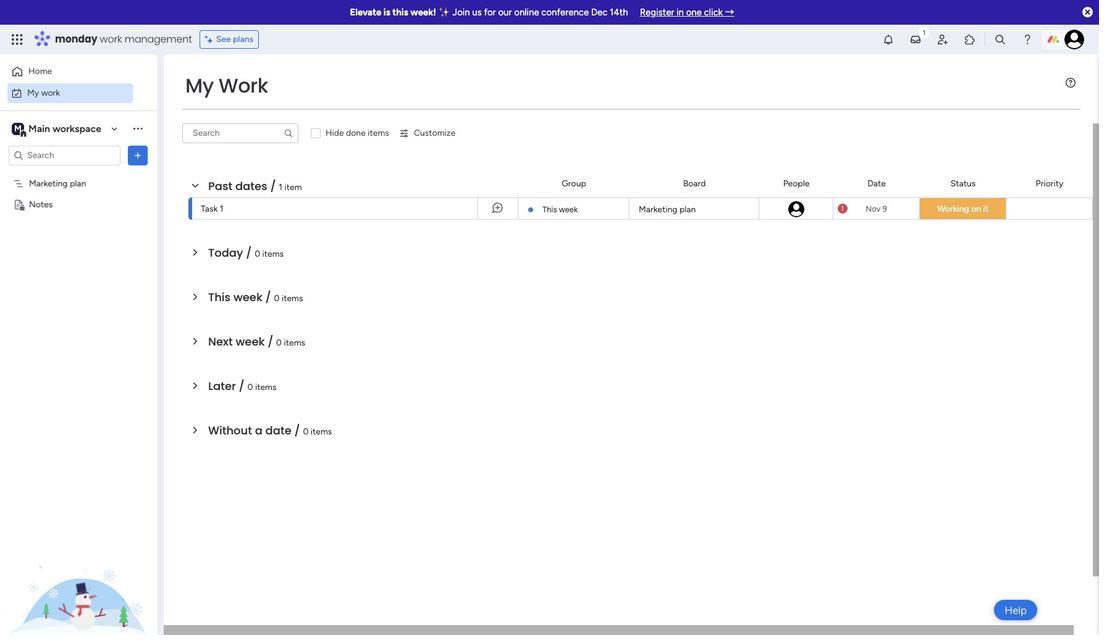 Task type: vqa. For each thing, say whether or not it's contained in the screenshot.
one
yes



Task type: locate. For each thing, give the bounding box(es) containing it.
hide done items
[[326, 128, 389, 138]]

list box containing marketing plan
[[0, 171, 158, 382]]

week
[[559, 205, 578, 214], [234, 290, 263, 305], [236, 334, 265, 350]]

today
[[208, 245, 243, 261]]

monday
[[55, 32, 97, 46]]

help image
[[1021, 33, 1034, 46]]

0 horizontal spatial 1
[[220, 204, 223, 214]]

marketing plan
[[29, 178, 86, 189], [639, 205, 696, 215]]

list box
[[0, 171, 158, 382]]

items inside next week / 0 items
[[284, 338, 305, 349]]

group
[[562, 178, 586, 189]]

1 vertical spatial 1
[[220, 204, 223, 214]]

home
[[28, 66, 52, 77]]

2 vertical spatial week
[[236, 334, 265, 350]]

items inside without a date / 0 items
[[311, 427, 332, 438]]

0 vertical spatial kendall parks image
[[1065, 30, 1084, 49]]

without
[[208, 423, 252, 439]]

items up without a date / 0 items
[[255, 383, 277, 393]]

one
[[686, 7, 702, 18]]

people
[[783, 178, 810, 189]]

marketing
[[29, 178, 68, 189], [639, 205, 678, 215]]

1 left item
[[279, 182, 282, 193]]

later / 0 items
[[208, 379, 277, 394]]

next week / 0 items
[[208, 334, 305, 350]]

next
[[208, 334, 233, 350]]

week right the next
[[236, 334, 265, 350]]

plan down search in workspace field at the left of page
[[70, 178, 86, 189]]

our
[[498, 7, 512, 18]]

0 right today
[[255, 249, 260, 260]]

work for my
[[41, 87, 60, 98]]

us
[[472, 7, 482, 18]]

week for this week /
[[234, 290, 263, 305]]

week!
[[411, 7, 436, 18]]

1 vertical spatial this
[[208, 290, 231, 305]]

plan inside list box
[[70, 178, 86, 189]]

/ right today
[[246, 245, 252, 261]]

items down this week / 0 items
[[284, 338, 305, 349]]

notifications image
[[882, 33, 895, 46]]

elevate
[[350, 7, 381, 18]]

work for monday
[[100, 32, 122, 46]]

1 horizontal spatial my
[[185, 72, 214, 99]]

0 right "date"
[[303, 427, 309, 438]]

marketing plan down board
[[639, 205, 696, 215]]

my left work
[[185, 72, 214, 99]]

0 inside the later / 0 items
[[248, 383, 253, 393]]

home button
[[7, 62, 133, 82]]

1 horizontal spatial plan
[[680, 205, 696, 215]]

1 inside past dates / 1 item
[[279, 182, 282, 193]]

week down today / 0 items at the left of page
[[234, 290, 263, 305]]

workspace options image
[[132, 123, 144, 135]]

0 horizontal spatial marketing plan
[[29, 178, 86, 189]]

0 right later
[[248, 383, 253, 393]]

board
[[683, 178, 706, 189]]

items up next week / 0 items
[[282, 294, 303, 304]]

0
[[255, 249, 260, 260], [274, 294, 280, 304], [276, 338, 282, 349], [248, 383, 253, 393], [303, 427, 309, 438]]

this
[[543, 205, 557, 214], [208, 290, 231, 305]]

for
[[484, 7, 496, 18]]

0 down this week / 0 items
[[276, 338, 282, 349]]

week for next week /
[[236, 334, 265, 350]]

items up this week / 0 items
[[262, 249, 284, 260]]

join
[[453, 7, 470, 18]]

0 vertical spatial plan
[[70, 178, 86, 189]]

0 vertical spatial this
[[543, 205, 557, 214]]

work
[[219, 72, 268, 99]]

1 horizontal spatial 1
[[279, 182, 282, 193]]

see
[[216, 34, 231, 44]]

items right "date"
[[311, 427, 332, 438]]

hide
[[326, 128, 344, 138]]

it
[[983, 204, 989, 214]]

done
[[346, 128, 366, 138]]

work inside my work button
[[41, 87, 60, 98]]

this
[[393, 7, 408, 18]]

Filter dashboard by text search field
[[182, 124, 298, 143]]

kendall parks image up menu icon
[[1065, 30, 1084, 49]]

is
[[384, 7, 390, 18]]

kendall parks image
[[1065, 30, 1084, 49], [787, 200, 805, 219]]

help
[[1005, 605, 1027, 617]]

1
[[279, 182, 282, 193], [220, 204, 223, 214]]

see plans
[[216, 34, 253, 44]]

0 horizontal spatial plan
[[70, 178, 86, 189]]

week down group
[[559, 205, 578, 214]]

1 vertical spatial kendall parks image
[[787, 200, 805, 219]]

0 horizontal spatial work
[[41, 87, 60, 98]]

0 inside this week / 0 items
[[274, 294, 280, 304]]

1 horizontal spatial marketing plan
[[639, 205, 696, 215]]

m
[[14, 123, 22, 134]]

items right done
[[368, 128, 389, 138]]

register
[[640, 7, 674, 18]]

kendall parks image down people
[[787, 200, 805, 219]]

/ left item
[[270, 179, 276, 194]]

1 image
[[919, 25, 930, 39]]

nov 9
[[866, 204, 887, 213]]

register in one click →
[[640, 7, 734, 18]]

my inside button
[[27, 87, 39, 98]]

option
[[0, 172, 158, 175]]

click
[[704, 7, 723, 18]]

work down "home"
[[41, 87, 60, 98]]

help button
[[994, 601, 1038, 621]]

/ right later
[[239, 379, 245, 394]]

1 horizontal spatial this
[[543, 205, 557, 214]]

customize
[[414, 128, 456, 138]]

0 horizontal spatial marketing
[[29, 178, 68, 189]]

0 horizontal spatial this
[[208, 290, 231, 305]]

this week
[[543, 205, 578, 214]]

0 vertical spatial 1
[[279, 182, 282, 193]]

0 vertical spatial work
[[100, 32, 122, 46]]

work right monday
[[100, 32, 122, 46]]

my down "home"
[[27, 87, 39, 98]]

1 vertical spatial work
[[41, 87, 60, 98]]

1 horizontal spatial kendall parks image
[[1065, 30, 1084, 49]]

my
[[185, 72, 214, 99], [27, 87, 39, 98]]

0 horizontal spatial my
[[27, 87, 39, 98]]

0 vertical spatial marketing
[[29, 178, 68, 189]]

0 vertical spatial marketing plan
[[29, 178, 86, 189]]

online
[[514, 7, 539, 18]]

this for this week / 0 items
[[208, 290, 231, 305]]

marketing plan up notes
[[29, 178, 86, 189]]

0 up next week / 0 items
[[274, 294, 280, 304]]

working on it
[[937, 204, 989, 214]]

1 vertical spatial plan
[[680, 205, 696, 215]]

plan
[[70, 178, 86, 189], [680, 205, 696, 215]]

plan down board
[[680, 205, 696, 215]]

my for my work
[[185, 72, 214, 99]]

1 horizontal spatial work
[[100, 32, 122, 46]]

my work
[[27, 87, 60, 98]]

management
[[125, 32, 192, 46]]

workspace
[[52, 123, 101, 134]]

1 horizontal spatial marketing
[[639, 205, 678, 215]]

work
[[100, 32, 122, 46], [41, 87, 60, 98]]

1 right the 'task'
[[220, 204, 223, 214]]

/ right "date"
[[294, 423, 300, 439]]

1 vertical spatial week
[[234, 290, 263, 305]]

see plans button
[[199, 30, 259, 49]]

past
[[208, 179, 232, 194]]

working
[[937, 204, 969, 214]]

my work button
[[7, 83, 133, 103]]

options image
[[132, 149, 144, 162]]

items
[[368, 128, 389, 138], [262, 249, 284, 260], [282, 294, 303, 304], [284, 338, 305, 349], [255, 383, 277, 393], [311, 427, 332, 438]]

/
[[270, 179, 276, 194], [246, 245, 252, 261], [265, 290, 271, 305], [268, 334, 273, 350], [239, 379, 245, 394], [294, 423, 300, 439]]

status
[[951, 178, 976, 189]]

invite members image
[[937, 33, 949, 46]]

search everything image
[[994, 33, 1007, 46]]

None search field
[[182, 124, 298, 143]]



Task type: describe. For each thing, give the bounding box(es) containing it.
register in one click → link
[[640, 7, 734, 18]]

1 vertical spatial marketing plan
[[639, 205, 696, 215]]

today / 0 items
[[208, 245, 284, 261]]

apps image
[[964, 33, 976, 46]]

dates
[[235, 179, 267, 194]]

0 vertical spatial week
[[559, 205, 578, 214]]

nov
[[866, 204, 881, 213]]

lottie animation image
[[0, 511, 158, 636]]

private board image
[[13, 199, 25, 210]]

→
[[725, 7, 734, 18]]

/ down this week / 0 items
[[268, 334, 273, 350]]

lottie animation element
[[0, 511, 158, 636]]

my work
[[185, 72, 268, 99]]

0 inside next week / 0 items
[[276, 338, 282, 349]]

this for this week
[[543, 205, 557, 214]]

this week / 0 items
[[208, 290, 303, 305]]

9
[[883, 204, 887, 213]]

workspace image
[[12, 122, 24, 136]]

0 inside without a date / 0 items
[[303, 427, 309, 438]]

v2 overdue deadline image
[[838, 203, 848, 215]]

menu image
[[1066, 78, 1076, 88]]

priority
[[1036, 178, 1064, 189]]

main
[[28, 123, 50, 134]]

customize button
[[394, 124, 461, 143]]

task 1
[[201, 204, 223, 214]]

in
[[677, 7, 684, 18]]

a
[[255, 423, 263, 439]]

marketing plan link
[[637, 198, 751, 221]]

notes
[[29, 199, 53, 210]]

marketing inside list box
[[29, 178, 68, 189]]

task
[[201, 204, 218, 214]]

my for my work
[[27, 87, 39, 98]]

0 horizontal spatial kendall parks image
[[787, 200, 805, 219]]

items inside this week / 0 items
[[282, 294, 303, 304]]

on
[[971, 204, 981, 214]]

/ up next week / 0 items
[[265, 290, 271, 305]]

plans
[[233, 34, 253, 44]]

✨
[[439, 7, 450, 18]]

items inside today / 0 items
[[262, 249, 284, 260]]

dec
[[591, 7, 608, 18]]

main workspace
[[28, 123, 101, 134]]

later
[[208, 379, 236, 394]]

date
[[265, 423, 292, 439]]

inbox image
[[910, 33, 922, 46]]

elevate is this week! ✨ join us for our online conference dec 14th
[[350, 7, 628, 18]]

0 inside today / 0 items
[[255, 249, 260, 260]]

item
[[285, 182, 302, 193]]

Search in workspace field
[[26, 148, 103, 163]]

marketing plan inside list box
[[29, 178, 86, 189]]

search image
[[284, 129, 294, 138]]

select product image
[[11, 33, 23, 46]]

date
[[868, 178, 886, 189]]

without a date / 0 items
[[208, 423, 332, 439]]

items inside the later / 0 items
[[255, 383, 277, 393]]

past dates / 1 item
[[208, 179, 302, 194]]

14th
[[610, 7, 628, 18]]

1 vertical spatial marketing
[[639, 205, 678, 215]]

workspace selection element
[[12, 121, 103, 137]]

conference
[[542, 7, 589, 18]]

monday work management
[[55, 32, 192, 46]]



